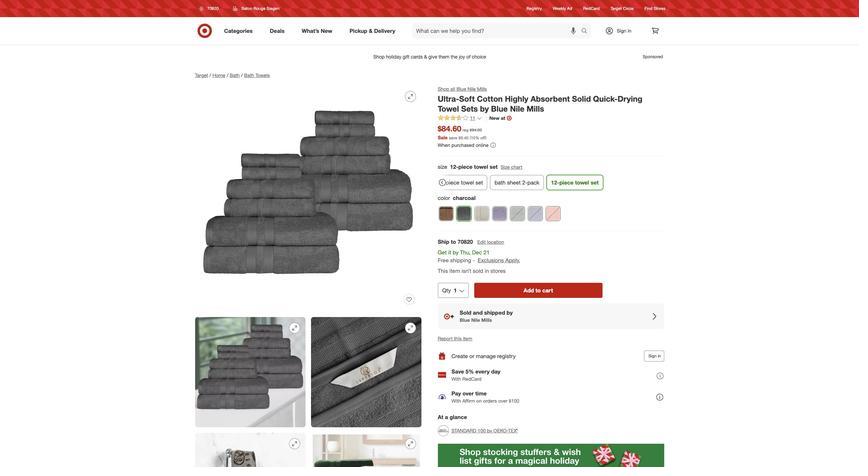 Task type: describe. For each thing, give the bounding box(es) containing it.
size
[[438, 164, 447, 171]]

it
[[448, 249, 451, 256]]

apply.
[[506, 257, 520, 264]]

2 bath from the left
[[244, 72, 254, 78]]

new at
[[490, 115, 505, 121]]

color charcoal
[[438, 195, 476, 202]]

ad
[[567, 6, 572, 11]]

delivery
[[374, 27, 395, 34]]

5%
[[466, 369, 474, 376]]

size chart button
[[501, 164, 523, 171]]

1 vertical spatial nile
[[510, 104, 525, 113]]

target / home / bath / bath towels
[[195, 72, 270, 78]]

ship
[[438, 239, 449, 246]]

$84.60
[[438, 124, 461, 134]]

image gallery element
[[195, 86, 421, 468]]

2-
[[522, 179, 527, 186]]

0 horizontal spatial 12-
[[450, 164, 458, 171]]

quick-
[[593, 94, 618, 104]]

tangerine - out of stock image
[[546, 207, 560, 221]]

)
[[485, 136, 487, 141]]

absorbent
[[531, 94, 570, 104]]

sale
[[438, 135, 448, 141]]

forest green - out of stock image
[[510, 207, 525, 221]]

piece for 12-piece towel set
[[559, 179, 574, 186]]

1 vertical spatial new
[[490, 115, 500, 121]]

edit location
[[477, 239, 504, 245]]

item inside button
[[463, 336, 472, 342]]

isn't
[[462, 268, 471, 275]]

in inside fulfillment region
[[485, 268, 489, 275]]

bath towels link
[[244, 72, 270, 78]]

soft
[[459, 94, 475, 104]]

standard 100 by oeko-tex®
[[452, 428, 518, 434]]

1
[[454, 288, 457, 294]]

registry link
[[527, 6, 542, 12]]

standard 100 by oeko-tex® button
[[438, 424, 518, 439]]

0 vertical spatial nile
[[468, 86, 476, 92]]

ultra-soft cotton highly absorbent solid quick-drying towel sets by blue nile mills, 1 of 8 image
[[195, 86, 421, 312]]

mills inside sold and shipped by blue nile mills
[[481, 318, 492, 324]]

by inside shop all blue nile mills ultra-soft cotton highly absorbent solid quick-drying towel sets by blue nile mills
[[480, 104, 489, 113]]

70820 button
[[195, 2, 226, 15]]

home link
[[212, 72, 225, 78]]

shipping
[[450, 257, 471, 264]]

find
[[645, 6, 653, 11]]

save
[[449, 136, 457, 141]]

what's new
[[302, 27, 332, 34]]

bath sheet 2-pack
[[495, 179, 539, 186]]

pack
[[527, 179, 539, 186]]

$100
[[509, 399, 519, 404]]

1 / from the left
[[210, 72, 211, 78]]

$84.60 reg $94.00 sale save $ 9.40 ( 10 % off )
[[438, 124, 487, 141]]

set for 3-piece towel set
[[475, 179, 483, 186]]

What can we help you find? suggestions appear below search field
[[412, 23, 583, 38]]

registry
[[497, 353, 516, 360]]

find stores link
[[645, 6, 666, 12]]

1 horizontal spatial towel
[[474, 164, 488, 171]]

reg
[[463, 128, 469, 133]]

target link
[[195, 72, 208, 78]]

charcoal image
[[457, 207, 471, 221]]

group containing size
[[271, 163, 664, 193]]

1 bath from the left
[[230, 72, 240, 78]]

online
[[476, 142, 489, 148]]

(
[[470, 136, 471, 141]]

-
[[473, 257, 475, 264]]

3-
[[441, 179, 446, 186]]

find stores
[[645, 6, 666, 11]]

fulfillment region
[[438, 238, 664, 330]]

charcoal
[[453, 195, 476, 202]]

day
[[491, 369, 501, 376]]

to for 70820
[[451, 239, 456, 246]]

drying
[[618, 94, 643, 104]]

stores
[[491, 268, 506, 275]]

baton
[[241, 6, 252, 11]]

0 vertical spatial sign in
[[617, 28, 632, 34]]

weekly ad
[[553, 6, 572, 11]]

&
[[369, 27, 373, 34]]

get it by thu, dec 21 free shipping - exclusions apply.
[[438, 249, 520, 264]]

glance
[[450, 414, 467, 421]]

at
[[501, 115, 505, 121]]

%
[[476, 136, 479, 141]]

at
[[438, 414, 443, 421]]

create
[[452, 353, 468, 360]]

highly
[[505, 94, 529, 104]]

qty
[[442, 288, 451, 294]]

target for target circle
[[611, 6, 622, 11]]

report this item
[[438, 336, 472, 342]]

by inside sold and shipped by blue nile mills
[[507, 310, 513, 317]]

11
[[470, 115, 475, 121]]

and
[[473, 310, 483, 317]]

add to cart button
[[474, 284, 603, 299]]

oeko-
[[494, 428, 508, 434]]

pickup & delivery link
[[344, 23, 404, 38]]

manage
[[476, 353, 496, 360]]

1 horizontal spatial set
[[490, 164, 498, 171]]

purchased
[[452, 142, 475, 148]]

0 vertical spatial blue
[[457, 86, 466, 92]]

shipped
[[484, 310, 505, 317]]

cart
[[542, 288, 553, 294]]

bath
[[495, 179, 506, 186]]

$
[[459, 136, 461, 141]]

by inside get it by thu, dec 21 free shipping - exclusions apply.
[[453, 249, 459, 256]]



Task type: vqa. For each thing, say whether or not it's contained in the screenshot.
SOON
no



Task type: locate. For each thing, give the bounding box(es) containing it.
9.40
[[461, 136, 469, 141]]

1 vertical spatial in
[[485, 268, 489, 275]]

/ right bath link
[[241, 72, 243, 78]]

1 with from the top
[[452, 377, 461, 382]]

to for cart
[[536, 288, 541, 294]]

1 vertical spatial advertisement region
[[438, 445, 664, 468]]

sold
[[473, 268, 483, 275]]

2 horizontal spatial /
[[241, 72, 243, 78]]

search
[[578, 28, 595, 35]]

blue up the new at
[[491, 104, 508, 113]]

0 vertical spatial 12-
[[450, 164, 458, 171]]

1 vertical spatial redcard
[[462, 377, 482, 382]]

dec
[[472, 249, 482, 256]]

2 vertical spatial blue
[[460, 318, 470, 324]]

mills down absorbent
[[527, 104, 544, 113]]

10
[[471, 136, 476, 141]]

redcard right the ad
[[583, 6, 600, 11]]

off
[[481, 136, 485, 141]]

registry
[[527, 6, 542, 11]]

over
[[463, 391, 474, 397], [498, 399, 508, 404]]

0 horizontal spatial item
[[450, 268, 460, 275]]

shop all blue nile mills ultra-soft cotton highly absorbent solid quick-drying towel sets by blue nile mills
[[438, 86, 643, 113]]

exclusions
[[478, 257, 504, 264]]

new
[[321, 27, 332, 34], [490, 115, 500, 121]]

1 horizontal spatial in
[[628, 28, 632, 34]]

target for target / home / bath / bath towels
[[195, 72, 208, 78]]

0 vertical spatial sign
[[617, 28, 627, 34]]

nile down and
[[471, 318, 480, 324]]

with inside 'pay over time with affirm on orders over $100'
[[452, 399, 461, 404]]

new right what's
[[321, 27, 332, 34]]

piece for 3-piece towel set
[[446, 179, 459, 186]]

0 horizontal spatial sign
[[617, 28, 627, 34]]

0 vertical spatial over
[[463, 391, 474, 397]]

bath sheet 2-pack link
[[490, 175, 544, 190]]

pickup
[[350, 27, 367, 34]]

cotton
[[477, 94, 503, 104]]

1 vertical spatial sign in
[[649, 354, 661, 359]]

12-
[[450, 164, 458, 171], [551, 179, 559, 186]]

1 horizontal spatial item
[[463, 336, 472, 342]]

1 vertical spatial 12-
[[551, 179, 559, 186]]

wisteria image
[[492, 207, 507, 221]]

0 horizontal spatial set
[[475, 179, 483, 186]]

12- right size
[[450, 164, 458, 171]]

item left isn't at the right bottom of the page
[[450, 268, 460, 275]]

2 vertical spatial mills
[[481, 318, 492, 324]]

1 vertical spatial sign
[[649, 354, 657, 359]]

ultra-soft cotton highly absorbent solid quick-drying towel sets by blue nile mills, 3 of 8 image
[[311, 318, 421, 428]]

add to cart
[[524, 288, 553, 294]]

redcard inside save 5% every day with redcard
[[462, 377, 482, 382]]

sign inside button
[[649, 354, 657, 359]]

sets
[[461, 104, 478, 113]]

1 vertical spatial 70820
[[458, 239, 473, 246]]

2 vertical spatial nile
[[471, 318, 480, 324]]

0 horizontal spatial to
[[451, 239, 456, 246]]

ultra-soft cotton highly absorbent solid quick-drying towel sets by blue nile mills, 2 of 8 image
[[195, 318, 305, 428]]

free
[[438, 257, 449, 264]]

item right this
[[463, 336, 472, 342]]

21
[[484, 249, 490, 256]]

set inside "3-piece towel set" link
[[475, 179, 483, 186]]

2 with from the top
[[452, 399, 461, 404]]

0 vertical spatial with
[[452, 377, 461, 382]]

deals link
[[264, 23, 293, 38]]

save 5% every day with redcard
[[452, 369, 501, 382]]

1 horizontal spatial 70820
[[458, 239, 473, 246]]

at a glance
[[438, 414, 467, 421]]

pickup & delivery
[[350, 27, 395, 34]]

rouge
[[254, 6, 266, 11]]

0 horizontal spatial bath
[[230, 72, 240, 78]]

when purchased online
[[438, 142, 489, 148]]

to inside button
[[536, 288, 541, 294]]

2 horizontal spatial towel
[[575, 179, 589, 186]]

0 horizontal spatial 70820
[[207, 6, 219, 11]]

mills up cotton
[[477, 86, 487, 92]]

1 horizontal spatial sign
[[649, 354, 657, 359]]

baton rouge siegen
[[241, 6, 280, 11]]

weekly ad link
[[553, 6, 572, 12]]

to right ship
[[451, 239, 456, 246]]

1 horizontal spatial to
[[536, 288, 541, 294]]

redcard down the 5%
[[462, 377, 482, 382]]

by inside button
[[487, 428, 492, 434]]

bath left towels
[[244, 72, 254, 78]]

blue down sold
[[460, 318, 470, 324]]

time
[[475, 391, 487, 397]]

this
[[454, 336, 462, 342]]

70820 left baton
[[207, 6, 219, 11]]

item inside fulfillment region
[[450, 268, 460, 275]]

1 horizontal spatial over
[[498, 399, 508, 404]]

mills down shipped
[[481, 318, 492, 324]]

1 vertical spatial with
[[452, 399, 461, 404]]

orders
[[483, 399, 497, 404]]

3-piece towel set link
[[436, 175, 487, 190]]

siegen
[[267, 6, 280, 11]]

edit location button
[[477, 239, 505, 246]]

size
[[501, 164, 510, 170]]

bath right home
[[230, 72, 240, 78]]

11 link
[[438, 115, 482, 123]]

0 vertical spatial advertisement region
[[190, 49, 670, 65]]

pay over time with affirm on orders over $100
[[452, 391, 519, 404]]

by right it
[[453, 249, 459, 256]]

sign in button
[[644, 351, 664, 362]]

with down pay
[[452, 399, 461, 404]]

set for 12-piece towel set
[[591, 179, 599, 186]]

by right "100"
[[487, 428, 492, 434]]

group
[[271, 163, 664, 193]]

1 horizontal spatial bath
[[244, 72, 254, 78]]

redcard
[[583, 6, 600, 11], [462, 377, 482, 382]]

new left at
[[490, 115, 500, 121]]

search button
[[578, 23, 595, 40]]

add
[[524, 288, 534, 294]]

0 vertical spatial to
[[451, 239, 456, 246]]

weekly
[[553, 6, 566, 11]]

2 / from the left
[[227, 72, 228, 78]]

towel for 12-piece towel set
[[575, 179, 589, 186]]

2 horizontal spatial in
[[658, 354, 661, 359]]

set inside 12-piece towel set link
[[591, 179, 599, 186]]

what's
[[302, 27, 319, 34]]

advertisement region
[[190, 49, 670, 65], [438, 445, 664, 468]]

12- right pack
[[551, 179, 559, 186]]

towel
[[474, 164, 488, 171], [461, 179, 474, 186], [575, 179, 589, 186]]

0 horizontal spatial towel
[[461, 179, 474, 186]]

0 vertical spatial 70820
[[207, 6, 219, 11]]

100
[[478, 428, 486, 434]]

sign
[[617, 28, 627, 34], [649, 354, 657, 359]]

over left $100
[[498, 399, 508, 404]]

target circle link
[[611, 6, 634, 12]]

1 vertical spatial blue
[[491, 104, 508, 113]]

ivory image
[[475, 207, 489, 221]]

0 vertical spatial in
[[628, 28, 632, 34]]

1 horizontal spatial 12-
[[551, 179, 559, 186]]

nile up soft at the top right
[[468, 86, 476, 92]]

all
[[451, 86, 455, 92]]

every
[[476, 369, 490, 376]]

3 / from the left
[[241, 72, 243, 78]]

0 horizontal spatial /
[[210, 72, 211, 78]]

piece right pack
[[559, 179, 574, 186]]

/
[[210, 72, 211, 78], [227, 72, 228, 78], [241, 72, 243, 78]]

tex®
[[508, 428, 518, 434]]

1 horizontal spatial redcard
[[583, 6, 600, 11]]

sign in inside button
[[649, 354, 661, 359]]

1 horizontal spatial new
[[490, 115, 500, 121]]

0 vertical spatial mills
[[477, 86, 487, 92]]

/ left home
[[210, 72, 211, 78]]

blue inside sold and shipped by blue nile mills
[[460, 318, 470, 324]]

in inside button
[[658, 354, 661, 359]]

70820 up thu, at the bottom
[[458, 239, 473, 246]]

exclusions apply. link
[[478, 257, 520, 264]]

1 horizontal spatial target
[[611, 6, 622, 11]]

0 horizontal spatial over
[[463, 391, 474, 397]]

piece up "3-piece towel set" link at the right of page
[[458, 164, 473, 171]]

$94.00
[[470, 128, 482, 133]]

standard
[[452, 428, 476, 434]]

report this item button
[[438, 336, 472, 343]]

in
[[628, 28, 632, 34], [485, 268, 489, 275], [658, 354, 661, 359]]

1 horizontal spatial sign in
[[649, 354, 661, 359]]

0 horizontal spatial sign in
[[617, 28, 632, 34]]

1 vertical spatial to
[[536, 288, 541, 294]]

or
[[470, 353, 475, 360]]

this
[[438, 268, 448, 275]]

nile down "highly"
[[510, 104, 525, 113]]

/ left bath link
[[227, 72, 228, 78]]

blue right the all
[[457, 86, 466, 92]]

0 horizontal spatial target
[[195, 72, 208, 78]]

by right shipped
[[507, 310, 513, 317]]

to
[[451, 239, 456, 246], [536, 288, 541, 294]]

thu,
[[460, 249, 471, 256]]

on
[[476, 399, 482, 404]]

towel for 3-piece towel set
[[461, 179, 474, 186]]

ultra-soft cotton highly absorbent solid quick-drying towel sets by blue nile mills, 5 of 8 image
[[311, 434, 421, 468]]

by down cotton
[[480, 104, 489, 113]]

navy blue - out of stock image
[[528, 207, 542, 221]]

piece up color charcoal
[[446, 179, 459, 186]]

color
[[438, 195, 450, 202]]

with inside save 5% every day with redcard
[[452, 377, 461, 382]]

target left circle
[[611, 6, 622, 11]]

target left home
[[195, 72, 208, 78]]

70820 inside fulfillment region
[[458, 239, 473, 246]]

categories link
[[218, 23, 261, 38]]

ultra-soft cotton highly absorbent solid quick-drying towel sets by blue nile mills, 4 of 8 image
[[195, 434, 305, 468]]

target circle
[[611, 6, 634, 11]]

chocolate image
[[439, 207, 453, 221]]

with
[[452, 377, 461, 382], [452, 399, 461, 404]]

12-piece towel set link
[[547, 175, 603, 190]]

1 vertical spatial mills
[[527, 104, 544, 113]]

0 vertical spatial new
[[321, 27, 332, 34]]

save
[[452, 369, 464, 376]]

home
[[212, 72, 225, 78]]

1 vertical spatial over
[[498, 399, 508, 404]]

0 horizontal spatial new
[[321, 27, 332, 34]]

0 horizontal spatial redcard
[[462, 377, 482, 382]]

0 vertical spatial target
[[611, 6, 622, 11]]

70820 inside 70820 dropdown button
[[207, 6, 219, 11]]

0 vertical spatial item
[[450, 268, 460, 275]]

2 vertical spatial in
[[658, 354, 661, 359]]

with down save
[[452, 377, 461, 382]]

2 horizontal spatial set
[[591, 179, 599, 186]]

nile inside sold and shipped by blue nile mills
[[471, 318, 480, 324]]

0 horizontal spatial in
[[485, 268, 489, 275]]

0 vertical spatial redcard
[[583, 6, 600, 11]]

towel
[[438, 104, 459, 113]]

ship to 70820
[[438, 239, 473, 246]]

1 horizontal spatial /
[[227, 72, 228, 78]]

1 vertical spatial target
[[195, 72, 208, 78]]

to right add at the bottom
[[536, 288, 541, 294]]

affirm
[[462, 399, 475, 404]]

sign in link
[[599, 23, 642, 38]]

70820
[[207, 6, 219, 11], [458, 239, 473, 246]]

piece
[[458, 164, 473, 171], [446, 179, 459, 186], [559, 179, 574, 186]]

1 vertical spatial item
[[463, 336, 472, 342]]

over up affirm
[[463, 391, 474, 397]]



